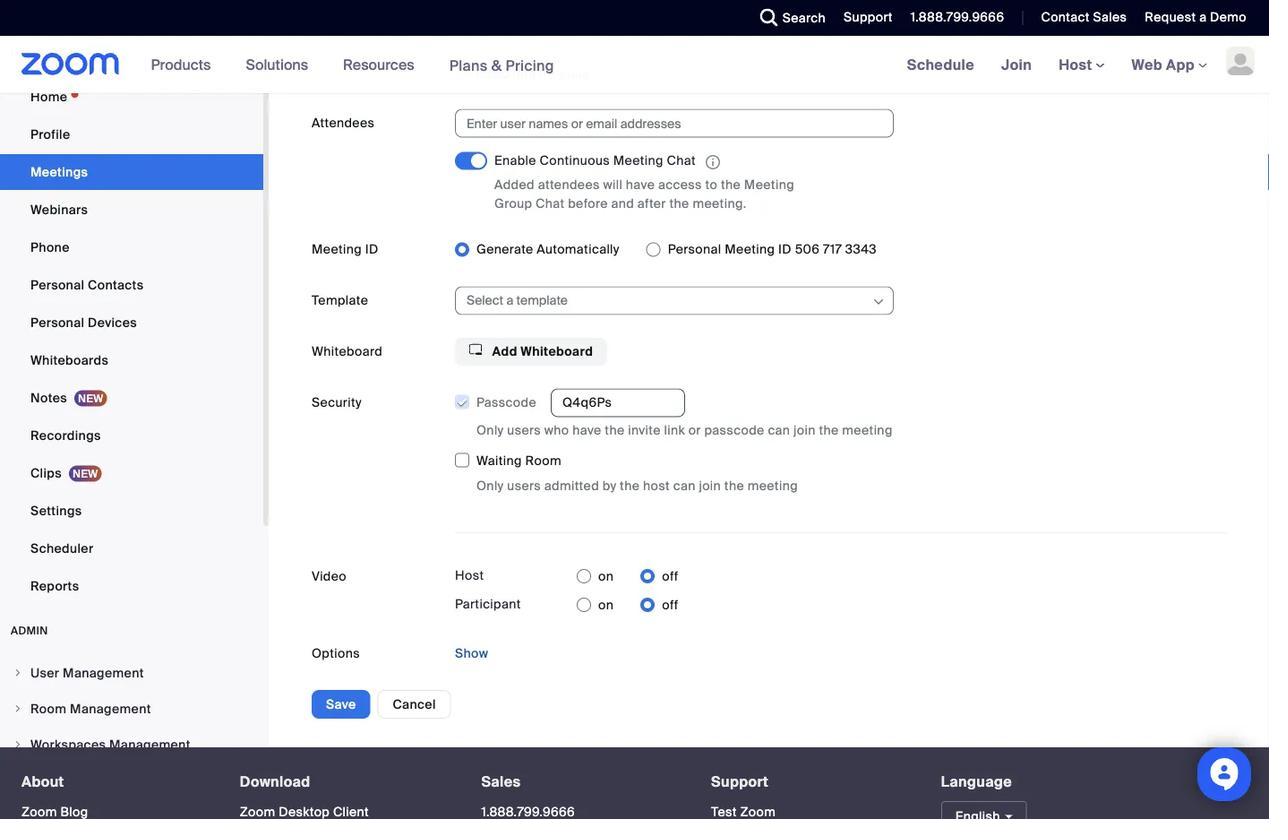 Task type: vqa. For each thing, say whether or not it's contained in the screenshot.
2nd window new image from the right
no



Task type: locate. For each thing, give the bounding box(es) containing it.
1 vertical spatial sales
[[482, 773, 521, 791]]

chat
[[667, 153, 696, 169], [536, 195, 565, 211]]

right image for workspaces management
[[13, 740, 23, 750]]

added attendees will have access to the meeting group chat before and after the meeting.
[[495, 176, 795, 211]]

management up workspaces management
[[70, 701, 151, 717]]

right image
[[13, 668, 23, 679], [13, 704, 23, 714], [13, 740, 23, 750]]

1 horizontal spatial host
[[1059, 55, 1096, 74]]

language
[[942, 773, 1013, 791]]

1 vertical spatial on
[[599, 597, 614, 613]]

0 horizontal spatial id
[[365, 241, 379, 258]]

1 vertical spatial host
[[455, 567, 484, 584]]

home link
[[0, 79, 263, 115]]

1 vertical spatial only
[[477, 478, 504, 494]]

2 right image from the top
[[13, 704, 23, 714]]

room inside room management menu item
[[30, 701, 67, 717]]

join right passcode
[[794, 422, 816, 438]]

off inside host option group
[[662, 568, 679, 584]]

1 on from the top
[[599, 568, 614, 584]]

notes link
[[0, 380, 263, 416]]

workspaces management menu item
[[0, 728, 263, 762]]

products
[[151, 55, 211, 74]]

None text field
[[551, 389, 686, 417]]

clips
[[30, 465, 62, 481]]

only down waiting
[[477, 478, 504, 494]]

users
[[507, 422, 541, 438], [507, 478, 541, 494]]

2 horizontal spatial meeting
[[843, 422, 893, 438]]

1 vertical spatial support
[[712, 773, 769, 791]]

1 horizontal spatial whiteboard
[[521, 343, 593, 360]]

room down who
[[526, 452, 562, 469]]

webinars
[[30, 201, 88, 218]]

devices
[[88, 314, 137, 331]]

0 vertical spatial have
[[626, 176, 655, 193]]

workspaces
[[30, 736, 106, 753]]

options
[[312, 645, 360, 662]]

host down contact sales
[[1059, 55, 1096, 74]]

host inside meetings navigation
[[1059, 55, 1096, 74]]

0 horizontal spatial support
[[712, 773, 769, 791]]

1 horizontal spatial sales
[[1094, 9, 1128, 26]]

right image inside workspaces management menu item
[[13, 740, 23, 750]]

a
[[1200, 9, 1207, 26]]

host option group
[[577, 562, 679, 591]]

notes
[[30, 390, 67, 406]]

about link
[[22, 773, 64, 791]]

have inside security group
[[573, 422, 602, 438]]

meeting up 'meeting.'
[[745, 176, 795, 193]]

1 vertical spatial have
[[573, 422, 602, 438]]

1 right image from the top
[[13, 668, 23, 679]]

3 right image from the top
[[13, 740, 23, 750]]

off up "participant" option group
[[662, 568, 679, 584]]

or
[[689, 422, 701, 438]]

id left 506
[[779, 241, 792, 258]]

chat inside added attendees will have access to the meeting group chat before and after the meeting.
[[536, 195, 565, 211]]

1 horizontal spatial room
[[526, 452, 562, 469]]

user management menu item
[[0, 656, 263, 690]]

whiteboard down template
[[312, 343, 383, 360]]

personal down phone
[[30, 277, 85, 293]]

1 vertical spatial join
[[699, 478, 721, 494]]

1.888.799.9666 button
[[898, 0, 1009, 36], [911, 9, 1005, 26]]

pricing
[[506, 56, 555, 75]]

right image left user
[[13, 668, 23, 679]]

1 vertical spatial personal
[[30, 277, 85, 293]]

only up waiting
[[477, 422, 504, 438]]

phone
[[30, 239, 70, 256]]

banner
[[0, 36, 1270, 95]]

506
[[795, 241, 820, 258]]

on
[[599, 568, 614, 584], [599, 597, 614, 613]]

save
[[326, 696, 356, 713]]

1 only from the top
[[477, 422, 504, 438]]

0 vertical spatial on
[[599, 568, 614, 584]]

users for who
[[507, 422, 541, 438]]

room inside security group
[[526, 452, 562, 469]]

download
[[240, 773, 311, 791]]

admitted
[[545, 478, 600, 494]]

request a demo
[[1146, 9, 1247, 26]]

0 horizontal spatial whiteboard
[[312, 343, 383, 360]]

sales
[[1094, 9, 1128, 26], [482, 773, 521, 791]]

whiteboard inside button
[[521, 343, 593, 360]]

2 off from the top
[[662, 597, 679, 613]]

only
[[477, 422, 504, 438], [477, 478, 504, 494]]

2 users from the top
[[507, 478, 541, 494]]

product information navigation
[[138, 36, 568, 95]]

management down room management menu item
[[109, 736, 191, 753]]

whiteboard
[[312, 343, 383, 360], [521, 343, 593, 360]]

security group
[[454, 388, 1227, 496]]

off for participant
[[662, 597, 679, 613]]

on inside "participant" option group
[[599, 597, 614, 613]]

0 vertical spatial off
[[662, 568, 679, 584]]

solutions button
[[246, 36, 316, 93]]

chat inside application
[[667, 153, 696, 169]]

contact sales link
[[1028, 0, 1132, 36], [1042, 9, 1128, 26]]

users for admitted
[[507, 478, 541, 494]]

2 only from the top
[[477, 478, 504, 494]]

0 vertical spatial personal
[[668, 241, 722, 258]]

0 horizontal spatial have
[[573, 422, 602, 438]]

1 vertical spatial users
[[507, 478, 541, 494]]

automatically
[[537, 241, 620, 258]]

have for the
[[573, 422, 602, 438]]

security
[[312, 394, 362, 411]]

meeting id option group
[[455, 235, 1227, 264]]

management up the room management
[[63, 665, 144, 681]]

personal contacts link
[[0, 267, 263, 303]]

off for host
[[662, 568, 679, 584]]

template
[[312, 292, 368, 309]]

settings
[[30, 502, 82, 519]]

1 vertical spatial management
[[70, 701, 151, 717]]

zoom logo image
[[22, 53, 120, 75]]

to
[[706, 176, 718, 193]]

on down host option group
[[599, 597, 614, 613]]

home
[[30, 88, 67, 105]]

id up template
[[365, 241, 379, 258]]

1 horizontal spatial chat
[[667, 153, 696, 169]]

0 horizontal spatial chat
[[536, 195, 565, 211]]

1 vertical spatial can
[[674, 478, 696, 494]]

0 vertical spatial can
[[768, 422, 791, 438]]

admin menu menu
[[0, 656, 263, 819]]

2 vertical spatial management
[[109, 736, 191, 753]]

have inside added attendees will have access to the meeting group chat before and after the meeting.
[[626, 176, 655, 193]]

0 vertical spatial right image
[[13, 668, 23, 679]]

1 vertical spatial off
[[662, 597, 679, 613]]

2 whiteboard from the left
[[521, 343, 593, 360]]

have right who
[[573, 422, 602, 438]]

2 vertical spatial right image
[[13, 740, 23, 750]]

chat down attendees
[[536, 195, 565, 211]]

join
[[794, 422, 816, 438], [699, 478, 721, 494]]

1 horizontal spatial id
[[779, 241, 792, 258]]

2 vertical spatial personal
[[30, 314, 85, 331]]

room management menu item
[[0, 692, 263, 726]]

meeting up template
[[312, 241, 362, 258]]

on up "participant" option group
[[599, 568, 614, 584]]

banner containing products
[[0, 36, 1270, 95]]

room down user
[[30, 701, 67, 717]]

personal contacts
[[30, 277, 144, 293]]

host button
[[1059, 55, 1105, 74]]

personal
[[11, 47, 71, 61]]

0 vertical spatial support
[[844, 9, 893, 26]]

0 vertical spatial users
[[507, 422, 541, 438]]

only for only users admitted by the host can join the meeting
[[477, 478, 504, 494]]

can right passcode
[[768, 422, 791, 438]]

join right host
[[699, 478, 721, 494]]

meeting
[[540, 65, 590, 82], [843, 422, 893, 438], [748, 478, 798, 494]]

1 users from the top
[[507, 422, 541, 438]]

can
[[768, 422, 791, 438], [674, 478, 696, 494]]

meeting up added attendees will have access to the meeting group chat before and after the meeting.
[[614, 153, 664, 169]]

right image left the room management
[[13, 704, 23, 714]]

right image up about
[[13, 740, 23, 750]]

add whiteboard button
[[455, 337, 608, 366]]

continuous
[[540, 153, 610, 169]]

on inside host option group
[[599, 568, 614, 584]]

2 on from the top
[[599, 597, 614, 613]]

meeting
[[614, 153, 664, 169], [745, 176, 795, 193], [312, 241, 362, 258], [725, 241, 775, 258]]

profile picture image
[[1227, 47, 1255, 75]]

host up "participant"
[[455, 567, 484, 584]]

only users who have the invite link or passcode can join the meeting
[[477, 422, 893, 438]]

0 vertical spatial room
[[526, 452, 562, 469]]

app
[[1167, 55, 1195, 74]]

1 vertical spatial chat
[[536, 195, 565, 211]]

settings link
[[0, 493, 263, 529]]

1 id from the left
[[365, 241, 379, 258]]

video
[[312, 568, 347, 584]]

have for access
[[626, 176, 655, 193]]

chat up access
[[667, 153, 696, 169]]

personal down 'meeting.'
[[668, 241, 722, 258]]

1 horizontal spatial have
[[626, 176, 655, 193]]

1 horizontal spatial join
[[794, 422, 816, 438]]

participant option group
[[577, 591, 679, 619]]

1 vertical spatial right image
[[13, 704, 23, 714]]

1 off from the top
[[662, 568, 679, 584]]

the
[[721, 176, 741, 193], [670, 195, 690, 211], [605, 422, 625, 438], [819, 422, 839, 438], [620, 478, 640, 494], [725, 478, 745, 494]]

workspaces management
[[30, 736, 191, 753]]

user
[[30, 665, 59, 681]]

717
[[824, 241, 842, 258]]

meeting inside option group
[[725, 241, 775, 258]]

id inside meeting id option group
[[779, 241, 792, 258]]

1 vertical spatial room
[[30, 701, 67, 717]]

can right host
[[674, 478, 696, 494]]

0 vertical spatial management
[[63, 665, 144, 681]]

1 horizontal spatial meeting
[[748, 478, 798, 494]]

0 vertical spatial host
[[1059, 55, 1096, 74]]

0 vertical spatial chat
[[667, 153, 696, 169]]

whiteboard right add
[[521, 343, 593, 360]]

support
[[844, 9, 893, 26], [712, 773, 769, 791]]

2 id from the left
[[779, 241, 792, 258]]

right image inside user management menu item
[[13, 668, 23, 679]]

1.888.799.9666
[[911, 9, 1005, 26]]

0 vertical spatial meeting
[[540, 65, 590, 82]]

users down waiting room
[[507, 478, 541, 494]]

0 horizontal spatial room
[[30, 701, 67, 717]]

personal up whiteboards
[[30, 314, 85, 331]]

0 vertical spatial only
[[477, 422, 504, 438]]

0 vertical spatial sales
[[1094, 9, 1128, 26]]

off down host option group
[[662, 597, 679, 613]]

waiting
[[477, 452, 522, 469]]

right image inside room management menu item
[[13, 704, 23, 714]]

0 horizontal spatial host
[[455, 567, 484, 584]]

users up waiting room
[[507, 422, 541, 438]]

off inside "participant" option group
[[662, 597, 679, 613]]

room
[[526, 452, 562, 469], [30, 701, 67, 717]]

1 vertical spatial meeting
[[843, 422, 893, 438]]

have up after
[[626, 176, 655, 193]]

clips link
[[0, 455, 263, 491]]

meetings
[[30, 164, 88, 180]]

meeting down 'meeting.'
[[725, 241, 775, 258]]

personal inside meeting id option group
[[668, 241, 722, 258]]

plans & pricing link
[[450, 56, 555, 75], [450, 56, 555, 75]]



Task type: describe. For each thing, give the bounding box(es) containing it.
only for only users who have the invite link or passcode can join the meeting
[[477, 422, 504, 438]]

management for user management
[[63, 665, 144, 681]]

cancel button
[[378, 690, 451, 719]]

0 horizontal spatial can
[[674, 478, 696, 494]]

user management
[[30, 665, 144, 681]]

right image for user management
[[13, 668, 23, 679]]

profile link
[[0, 117, 263, 153]]

personal devices link
[[0, 305, 263, 341]]

scheduler link
[[0, 531, 263, 567]]

meeting inside added attendees will have access to the meeting group chat before and after the meeting.
[[745, 176, 795, 193]]

group
[[495, 195, 533, 211]]

add whiteboard
[[489, 343, 593, 360]]

search button
[[747, 0, 831, 36]]

passcode
[[705, 422, 765, 438]]

enable continuous meeting chat
[[495, 153, 696, 169]]

meeting inside application
[[614, 153, 664, 169]]

profile
[[30, 126, 70, 143]]

host
[[643, 478, 670, 494]]

whiteboards
[[30, 352, 109, 369]]

join
[[1002, 55, 1032, 74]]

recordings link
[[0, 418, 263, 454]]

before
[[568, 195, 608, 211]]

personal for personal devices
[[30, 314, 85, 331]]

recordings
[[30, 427, 101, 444]]

meeting id
[[312, 241, 379, 258]]

webinars link
[[0, 192, 263, 228]]

scheduler
[[30, 540, 94, 557]]

added
[[495, 176, 535, 193]]

download link
[[240, 773, 311, 791]]

3343
[[846, 241, 877, 258]]

right image for room management
[[13, 704, 23, 714]]

whiteboards link
[[0, 343, 263, 378]]

invite
[[628, 422, 661, 438]]

sales link
[[482, 773, 521, 791]]

resources
[[343, 55, 415, 74]]

meetings link
[[0, 154, 263, 190]]

waiting room
[[477, 452, 562, 469]]

schedule
[[908, 55, 975, 74]]

&
[[492, 56, 502, 75]]

cancel
[[393, 696, 436, 713]]

personal devices
[[30, 314, 137, 331]]

schedule link
[[894, 36, 988, 93]]

attendees
[[538, 176, 600, 193]]

2 vertical spatial meeting
[[748, 478, 798, 494]]

Persistent Chat, enter email address,Enter user names or email addresses text field
[[467, 110, 867, 137]]

none text field inside security group
[[551, 389, 686, 417]]

recurring
[[477, 65, 537, 82]]

recurring meeting
[[477, 65, 590, 82]]

1 horizontal spatial can
[[768, 422, 791, 438]]

passcode
[[477, 394, 537, 410]]

participant
[[455, 596, 521, 613]]

select meeting template text field
[[467, 287, 871, 314]]

after
[[638, 195, 666, 211]]

enable continuous meeting chat application
[[495, 152, 835, 172]]

will
[[604, 176, 623, 193]]

plans
[[450, 56, 488, 75]]

meeting.
[[693, 195, 747, 211]]

demo
[[1211, 9, 1247, 26]]

room management
[[30, 701, 151, 717]]

about
[[22, 773, 64, 791]]

request
[[1146, 9, 1197, 26]]

access
[[659, 176, 702, 193]]

show options image
[[872, 294, 886, 309]]

and
[[612, 195, 635, 211]]

web
[[1132, 55, 1163, 74]]

web app
[[1132, 55, 1195, 74]]

search
[[783, 9, 826, 26]]

who
[[545, 422, 569, 438]]

add
[[492, 343, 518, 360]]

reports link
[[0, 568, 263, 604]]

on for host
[[599, 568, 614, 584]]

learn more about enable continuous meeting chat image
[[701, 154, 726, 170]]

0 horizontal spatial meeting
[[540, 65, 590, 82]]

on for participant
[[599, 597, 614, 613]]

web app button
[[1132, 55, 1208, 74]]

show
[[455, 645, 489, 662]]

contacts
[[88, 277, 144, 293]]

attendees
[[312, 115, 375, 131]]

personal for personal contacts
[[30, 277, 85, 293]]

1 horizontal spatial support
[[844, 9, 893, 26]]

only users admitted by the host can join the meeting
[[477, 478, 798, 494]]

0 vertical spatial join
[[794, 422, 816, 438]]

products button
[[151, 36, 219, 93]]

personal meeting id 506 717 3343
[[668, 241, 877, 258]]

management for workspaces management
[[109, 736, 191, 753]]

0 horizontal spatial join
[[699, 478, 721, 494]]

personal menu menu
[[0, 79, 263, 606]]

save button
[[312, 690, 371, 719]]

management for room management
[[70, 701, 151, 717]]

join link
[[988, 36, 1046, 93]]

phone link
[[0, 230, 263, 265]]

link
[[664, 422, 685, 438]]

meetings navigation
[[894, 36, 1270, 95]]

admin
[[11, 624, 48, 638]]

personal for personal meeting id 506 717 3343
[[668, 241, 722, 258]]

0 horizontal spatial sales
[[482, 773, 521, 791]]

contact
[[1042, 9, 1090, 26]]

contact sales
[[1042, 9, 1128, 26]]

1 whiteboard from the left
[[312, 343, 383, 360]]

show button
[[455, 639, 489, 668]]

generate automatically
[[477, 241, 620, 258]]



